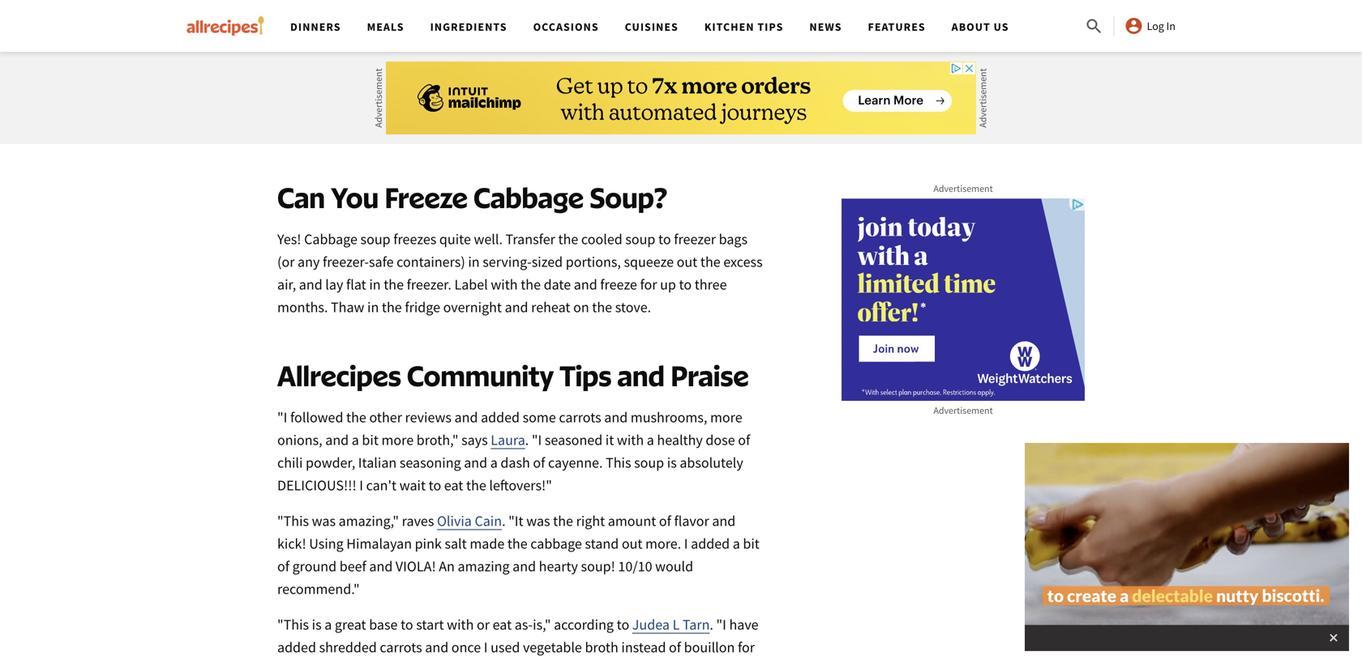 Task type: locate. For each thing, give the bounding box(es) containing it.
search image
[[1085, 17, 1104, 36]]

praise
[[671, 358, 749, 393]]

0 vertical spatial bit
[[362, 431, 379, 449]]

(or
[[277, 253, 295, 271]]

have
[[729, 616, 759, 634]]

a inside . "it was the right amount of flavor and kick! using himalayan pink salt made the cabbage stand out more. i added a bit of ground beef and viola! an amazing and hearty soup! 10/10 would recommend."
[[733, 535, 740, 553]]

reheat
[[531, 298, 570, 317]]

1 vertical spatial out
[[622, 535, 643, 553]]

1 vertical spatial .
[[502, 512, 506, 531]]

yes!
[[277, 230, 301, 248]]

amazing
[[458, 558, 510, 576]]

2 vertical spatial in
[[367, 298, 379, 317]]

0 horizontal spatial bit
[[362, 431, 379, 449]]

an
[[439, 558, 455, 576]]

and
[[299, 276, 322, 294], [574, 276, 597, 294], [505, 298, 528, 317], [617, 358, 665, 393], [455, 409, 478, 427], [604, 409, 628, 427], [325, 431, 349, 449], [464, 454, 487, 472], [712, 512, 736, 531], [369, 558, 393, 576], [513, 558, 536, 576], [425, 639, 449, 657], [528, 662, 551, 665]]

followed
[[290, 409, 343, 427]]

1 vertical spatial "i
[[532, 431, 542, 449]]

1 vertical spatial with
[[617, 431, 644, 449]]

0 vertical spatial added
[[481, 409, 520, 427]]

overnight
[[443, 298, 502, 317]]

2 horizontal spatial "i
[[716, 616, 726, 634]]

of right dose
[[738, 431, 750, 449]]

1 vertical spatial eat
[[493, 616, 512, 634]]

i left used
[[484, 639, 488, 657]]

features link
[[868, 19, 926, 34]]

. up dash
[[525, 431, 529, 449]]

a right "more."
[[733, 535, 740, 553]]

add
[[554, 662, 578, 665]]

dose
[[706, 431, 735, 449]]

says
[[461, 431, 488, 449]]

0 horizontal spatial carrots
[[380, 639, 422, 657]]

soup up the safe
[[360, 230, 391, 248]]

according
[[554, 616, 614, 634]]

1 horizontal spatial added
[[481, 409, 520, 427]]

2 vertical spatial added
[[277, 639, 316, 657]]

laura link
[[491, 431, 525, 449]]

10/10
[[618, 558, 652, 576]]

seasoning
[[400, 454, 461, 472]]

added up my
[[277, 639, 316, 657]]

more up dose
[[710, 409, 742, 427]]

leftovers!"
[[489, 477, 552, 495]]

soup?
[[590, 180, 667, 215]]

was right "it at left
[[526, 512, 550, 531]]

was up using
[[312, 512, 336, 531]]

2 horizontal spatial .
[[710, 616, 713, 634]]

the left date
[[521, 276, 541, 294]]

a down the 'mushrooms,'
[[647, 431, 654, 449]]

about us link
[[952, 19, 1009, 34]]

in up the label
[[468, 253, 480, 271]]

1 horizontal spatial bit
[[743, 535, 760, 553]]

0 vertical spatial .
[[525, 431, 529, 449]]

added down flavor
[[691, 535, 730, 553]]

with
[[491, 276, 518, 294], [617, 431, 644, 449], [447, 616, 474, 634]]

1 vertical spatial added
[[691, 535, 730, 553]]

with down serving-
[[491, 276, 518, 294]]

thaw
[[331, 298, 364, 317]]

. for laura
[[525, 431, 529, 449]]

1 vertical spatial for
[[738, 639, 755, 657]]

account image
[[1124, 16, 1144, 36]]

"this up kick!
[[277, 512, 309, 531]]

0 horizontal spatial added
[[277, 639, 316, 657]]

1 vertical spatial tips
[[560, 358, 612, 393]]

of up "more."
[[659, 512, 671, 531]]

of inside . "i have added shredded carrots and once i used vegetable broth instead of bouillon for my husband. i think i'll make this tonight and add mushrooms!!"
[[669, 639, 681, 657]]

absolutely
[[680, 454, 743, 472]]

to
[[658, 230, 671, 248], [679, 276, 692, 294], [429, 477, 441, 495], [401, 616, 413, 634], [617, 616, 629, 634]]

more down other
[[382, 431, 414, 449]]

in
[[468, 253, 480, 271], [369, 276, 381, 294], [367, 298, 379, 317]]

freezer.
[[407, 276, 452, 294]]

"i up onions,
[[277, 409, 287, 427]]

mushrooms,
[[631, 409, 707, 427]]

a inside "i followed the other reviews and added some carrots and mushrooms, more onions, and a bit more broth," says
[[352, 431, 359, 449]]

and right flavor
[[712, 512, 736, 531]]

yes! cabbage soup freezes quite well. transfer the cooled soup to freezer bags (or any freezer-safe containers) in serving-sized portions, squeeze out the excess air, and lay flat in the freezer. label with the date and freeze for up to three months. thaw in the fridge overnight and reheat on the stove.
[[277, 230, 763, 317]]

"it
[[509, 512, 524, 531]]

1 horizontal spatial cabbage
[[474, 180, 584, 215]]

the left other
[[346, 409, 366, 427]]

out down amount
[[622, 535, 643, 553]]

"i for "i followed the other reviews and added some carrots and mushrooms, more onions, and a bit more broth," says
[[532, 431, 542, 449]]

1 horizontal spatial with
[[491, 276, 518, 294]]

1 vertical spatial is
[[312, 616, 322, 634]]

0 horizontal spatial with
[[447, 616, 474, 634]]

1 horizontal spatial for
[[738, 639, 755, 657]]

this
[[455, 662, 477, 665]]

log in
[[1147, 19, 1176, 33]]

this
[[606, 454, 631, 472]]

laura
[[491, 431, 525, 449]]

0 horizontal spatial tips
[[560, 358, 612, 393]]

0 vertical spatial "i
[[277, 409, 287, 427]]

out
[[677, 253, 698, 271], [622, 535, 643, 553]]

2 vertical spatial .
[[710, 616, 713, 634]]

home image
[[187, 16, 264, 36]]

0 vertical spatial with
[[491, 276, 518, 294]]

using
[[309, 535, 344, 553]]

in right flat
[[369, 276, 381, 294]]

more.
[[646, 535, 681, 553]]

the
[[558, 230, 578, 248], [700, 253, 721, 271], [384, 276, 404, 294], [521, 276, 541, 294], [382, 298, 402, 317], [592, 298, 612, 317], [346, 409, 366, 427], [466, 477, 486, 495], [553, 512, 573, 531], [507, 535, 528, 553]]

to right wait
[[429, 477, 441, 495]]

2 horizontal spatial added
[[691, 535, 730, 553]]

viola!
[[396, 558, 436, 576]]

soup right the this
[[634, 454, 664, 472]]

carrots up i'll
[[380, 639, 422, 657]]

with inside yes! cabbage soup freezes quite well. transfer the cooled soup to freezer bags (or any freezer-safe containers) in serving-sized portions, squeeze out the excess air, and lay flat in the freezer. label with the date and freeze for up to three months. thaw in the fridge overnight and reheat on the stove.
[[491, 276, 518, 294]]

eat down seasoning on the left bottom of page
[[444, 477, 463, 495]]

added inside "i followed the other reviews and added some carrots and mushrooms, more onions, and a bit more broth," says
[[481, 409, 520, 427]]

beef
[[340, 558, 366, 576]]

"i down some
[[532, 431, 542, 449]]

0 horizontal spatial eat
[[444, 477, 463, 495]]

0 vertical spatial out
[[677, 253, 698, 271]]

healing cabbage soup image
[[277, 0, 764, 121]]

used
[[491, 639, 520, 657]]

navigation
[[277, 0, 1085, 52]]

allrecipes community tips and praise
[[277, 358, 749, 393]]

0 horizontal spatial .
[[502, 512, 506, 531]]

eat right or
[[493, 616, 512, 634]]

. up bouillon on the bottom right
[[710, 616, 713, 634]]

1 horizontal spatial eat
[[493, 616, 512, 634]]

1 horizontal spatial "i
[[532, 431, 542, 449]]

cooled
[[581, 230, 623, 248]]

cabbage up transfer
[[474, 180, 584, 215]]

0 vertical spatial carrots
[[559, 409, 601, 427]]

portions,
[[566, 253, 621, 271]]

0 horizontal spatial "i
[[277, 409, 287, 427]]

0 horizontal spatial was
[[312, 512, 336, 531]]

a up italian
[[352, 431, 359, 449]]

to right up
[[679, 276, 692, 294]]

about
[[952, 19, 991, 34]]

1 vertical spatial carrots
[[380, 639, 422, 657]]

for down have
[[738, 639, 755, 657]]

delicious!!!
[[277, 477, 357, 495]]

the down the safe
[[384, 276, 404, 294]]

of down l on the bottom of page
[[669, 639, 681, 657]]

"i left have
[[716, 616, 726, 634]]

start
[[416, 616, 444, 634]]

1 horizontal spatial .
[[525, 431, 529, 449]]

"this for "this is a great base to start with or eat as-is," according to judea l tarn
[[277, 616, 309, 634]]

bit
[[362, 431, 379, 449], [743, 535, 760, 553]]

about us
[[952, 19, 1009, 34]]

the up olivia cain link
[[466, 477, 486, 495]]

can't
[[366, 477, 397, 495]]

was inside . "it was the right amount of flavor and kick! using himalayan pink salt made the cabbage stand out more. i added a bit of ground beef and viola! an amazing and hearty soup! 10/10 would recommend."
[[526, 512, 550, 531]]

1 "this from the top
[[277, 512, 309, 531]]

is left great
[[312, 616, 322, 634]]

1 was from the left
[[312, 512, 336, 531]]

flavor
[[674, 512, 709, 531]]

0 vertical spatial tips
[[758, 19, 784, 34]]

a left dash
[[490, 454, 498, 472]]

freezer
[[674, 230, 716, 248]]

tips up the seasoned
[[560, 358, 612, 393]]

. left "it at left
[[502, 512, 506, 531]]

1 vertical spatial bit
[[743, 535, 760, 553]]

0 horizontal spatial more
[[382, 431, 414, 449]]

the down "it at left
[[507, 535, 528, 553]]

the inside . "i seasoned it with a healthy dose of chili powder, italian seasoning and a dash of cayenne. this soup is absolutely delicious!!! i can't wait to eat the leftovers!"
[[466, 477, 486, 495]]

1 horizontal spatial is
[[667, 454, 677, 472]]

is inside . "i seasoned it with a healthy dose of chili powder, italian seasoning and a dash of cayenne. this soup is absolutely delicious!!! i can't wait to eat the leftovers!"
[[667, 454, 677, 472]]

carrots up the seasoned
[[559, 409, 601, 427]]

added up the laura
[[481, 409, 520, 427]]

0 vertical spatial in
[[468, 253, 480, 271]]

i right "more."
[[684, 535, 688, 553]]

2 vertical spatial "i
[[716, 616, 726, 634]]

soup
[[360, 230, 391, 248], [625, 230, 656, 248], [634, 454, 664, 472]]

and down 'any'
[[299, 276, 322, 294]]

a
[[352, 431, 359, 449], [647, 431, 654, 449], [490, 454, 498, 472], [733, 535, 740, 553], [325, 616, 332, 634]]

bouillon
[[684, 639, 735, 657]]

for inside yes! cabbage soup freezes quite well. transfer the cooled soup to freezer bags (or any freezer-safe containers) in serving-sized portions, squeeze out the excess air, and lay flat in the freezer. label with the date and freeze for up to three months. thaw in the fridge overnight and reheat on the stove.
[[640, 276, 657, 294]]

occasions
[[533, 19, 599, 34]]

advertisement region
[[842, 0, 1085, 85], [386, 62, 976, 135], [842, 199, 1085, 401]]

0 vertical spatial eat
[[444, 477, 463, 495]]

kitchen tips
[[705, 19, 784, 34]]

cabbage up freezer-
[[304, 230, 358, 248]]

pink
[[415, 535, 442, 553]]

2 "this from the top
[[277, 616, 309, 634]]

serving-
[[483, 253, 532, 271]]

soup!
[[581, 558, 615, 576]]

"this up my
[[277, 616, 309, 634]]

judea
[[632, 616, 670, 634]]

. inside . "i seasoned it with a healthy dose of chili powder, italian seasoning and a dash of cayenne. this soup is absolutely delicious!!! i can't wait to eat the leftovers!"
[[525, 431, 529, 449]]

in right thaw on the left of page
[[367, 298, 379, 317]]

0 vertical spatial for
[[640, 276, 657, 294]]

out down freezer
[[677, 253, 698, 271]]

can you freeze cabbage soup?
[[277, 180, 667, 215]]

0 horizontal spatial cabbage
[[304, 230, 358, 248]]

news link
[[810, 19, 842, 34]]

the right the on
[[592, 298, 612, 317]]

"this
[[277, 512, 309, 531], [277, 616, 309, 634]]

1 horizontal spatial was
[[526, 512, 550, 531]]

for left up
[[640, 276, 657, 294]]

cain
[[475, 512, 502, 531]]

. inside . "i have added shredded carrots and once i used vegetable broth instead of bouillon for my husband. i think i'll make this tonight and add mushrooms!!"
[[710, 616, 713, 634]]

0 vertical spatial cabbage
[[474, 180, 584, 215]]

and down vegetable
[[528, 662, 551, 665]]

0 vertical spatial "this
[[277, 512, 309, 531]]

1 vertical spatial "this
[[277, 616, 309, 634]]

"i inside . "i seasoned it with a healthy dose of chili powder, italian seasoning and a dash of cayenne. this soup is absolutely delicious!!! i can't wait to eat the leftovers!"
[[532, 431, 542, 449]]

is down healthy
[[667, 454, 677, 472]]

with right it
[[617, 431, 644, 449]]

stove.
[[615, 298, 651, 317]]

and up make
[[425, 639, 449, 657]]

the inside "i followed the other reviews and added some carrots and mushrooms, more onions, and a bit more broth," says
[[346, 409, 366, 427]]

1 horizontal spatial tips
[[758, 19, 784, 34]]

cayenne.
[[548, 454, 603, 472]]

0 horizontal spatial for
[[640, 276, 657, 294]]

0 horizontal spatial is
[[312, 616, 322, 634]]

. inside . "it was the right amount of flavor and kick! using himalayan pink salt made the cabbage stand out more. i added a bit of ground beef and viola! an amazing and hearty soup! 10/10 would recommend."
[[502, 512, 506, 531]]

"i inside . "i have added shredded carrots and once i used vegetable broth instead of bouillon for my husband. i think i'll make this tonight and add mushrooms!!"
[[716, 616, 726, 634]]

allrecipes
[[277, 358, 401, 393]]

1 vertical spatial cabbage
[[304, 230, 358, 248]]

2 was from the left
[[526, 512, 550, 531]]

0 horizontal spatial out
[[622, 535, 643, 553]]

and down says
[[464, 454, 487, 472]]

cuisines link
[[625, 19, 679, 34]]

tips right kitchen
[[758, 19, 784, 34]]

i left 'can't'
[[359, 477, 363, 495]]

"this for "this was amazing," raves olivia cain
[[277, 512, 309, 531]]

0 vertical spatial more
[[710, 409, 742, 427]]

0 vertical spatial is
[[667, 454, 677, 472]]

i inside . "i seasoned it with a healthy dose of chili powder, italian seasoning and a dash of cayenne. this soup is absolutely delicious!!! i can't wait to eat the leftovers!"
[[359, 477, 363, 495]]

can
[[277, 180, 325, 215]]

to inside . "i seasoned it with a healthy dose of chili powder, italian seasoning and a dash of cayenne. this soup is absolutely delicious!!! i can't wait to eat the leftovers!"
[[429, 477, 441, 495]]

kitchen
[[705, 19, 755, 34]]

with left or
[[447, 616, 474, 634]]

in
[[1167, 19, 1176, 33]]

1 horizontal spatial carrots
[[559, 409, 601, 427]]

my
[[277, 662, 296, 665]]

2 horizontal spatial with
[[617, 431, 644, 449]]

1 horizontal spatial out
[[677, 253, 698, 271]]



Task type: vqa. For each thing, say whether or not it's contained in the screenshot.
I Made It button
no



Task type: describe. For each thing, give the bounding box(es) containing it.
olivia
[[437, 512, 472, 531]]

healthy
[[657, 431, 703, 449]]

excess
[[724, 253, 763, 271]]

soup inside . "i seasoned it with a healthy dose of chili powder, italian seasoning and a dash of cayenne. this soup is absolutely delicious!!! i can't wait to eat the leftovers!"
[[634, 454, 664, 472]]

log in link
[[1124, 16, 1176, 36]]

i inside . "it was the right amount of flavor and kick! using himalayan pink salt made the cabbage stand out more. i added a bit of ground beef and viola! an amazing and hearty soup! 10/10 would recommend."
[[684, 535, 688, 553]]

1 horizontal spatial more
[[710, 409, 742, 427]]

it
[[606, 431, 614, 449]]

tips inside navigation
[[758, 19, 784, 34]]

amazing,"
[[339, 512, 399, 531]]

the up three
[[700, 253, 721, 271]]

would
[[655, 558, 693, 576]]

broth,"
[[417, 431, 459, 449]]

2 vertical spatial with
[[447, 616, 474, 634]]

"i followed the other reviews and added some carrots and mushrooms, more onions, and a bit more broth," says
[[277, 409, 742, 449]]

"i for "this is a great base to start with or eat as-is," according to
[[716, 616, 726, 634]]

bit inside "i followed the other reviews and added some carrots and mushrooms, more onions, and a bit more broth," says
[[362, 431, 379, 449]]

and up the on
[[574, 276, 597, 294]]

and down himalayan
[[369, 558, 393, 576]]

the up cabbage
[[553, 512, 573, 531]]

great
[[335, 616, 366, 634]]

navigation containing dinners
[[277, 0, 1085, 52]]

powder,
[[306, 454, 355, 472]]

of down kick!
[[277, 558, 289, 576]]

soup up squeeze
[[625, 230, 656, 248]]

i'll
[[400, 662, 415, 665]]

the left fridge
[[382, 298, 402, 317]]

added inside . "it was the right amount of flavor and kick! using himalayan pink salt made the cabbage stand out more. i added a bit of ground beef and viola! an amazing and hearty soup! 10/10 would recommend."
[[691, 535, 730, 553]]

and up powder,
[[325, 431, 349, 449]]

stand
[[585, 535, 619, 553]]

hearty
[[539, 558, 578, 576]]

base
[[369, 616, 398, 634]]

the up sized
[[558, 230, 578, 248]]

containers)
[[397, 253, 465, 271]]

added inside . "i have added shredded carrots and once i used vegetable broth instead of bouillon for my husband. i think i'll make this tonight and add mushrooms!!"
[[277, 639, 316, 657]]

cabbage
[[531, 535, 582, 553]]

and up the 'mushrooms,'
[[617, 358, 665, 393]]

dinners link
[[290, 19, 341, 34]]

out inside yes! cabbage soup freezes quite well. transfer the cooled soup to freezer bags (or any freezer-safe containers) in serving-sized portions, squeeze out the excess air, and lay flat in the freezer. label with the date and freeze for up to three months. thaw in the fridge overnight and reheat on the stove.
[[677, 253, 698, 271]]

freezer-
[[323, 253, 369, 271]]

transfer
[[506, 230, 555, 248]]

out inside . "it was the right amount of flavor and kick! using himalayan pink salt made the cabbage stand out more. i added a bit of ground beef and viola! an amazing and hearty soup! 10/10 would recommend."
[[622, 535, 643, 553]]

occasions link
[[533, 19, 599, 34]]

to left judea on the left of page
[[617, 616, 629, 634]]

recommend."
[[277, 580, 360, 599]]

instead
[[621, 639, 666, 657]]

three
[[695, 276, 727, 294]]

air,
[[277, 276, 296, 294]]

carrots inside "i followed the other reviews and added some carrots and mushrooms, more onions, and a bit more broth," says
[[559, 409, 601, 427]]

italian
[[358, 454, 397, 472]]

shredded
[[319, 639, 377, 657]]

"this is a great base to start with or eat as-is," according to judea l tarn
[[277, 616, 710, 634]]

"this was amazing," raves olivia cain
[[277, 512, 502, 531]]

1 vertical spatial in
[[369, 276, 381, 294]]

freeze
[[385, 180, 468, 215]]

and left reheat
[[505, 298, 528, 317]]

l
[[673, 616, 680, 634]]

seasoned
[[545, 431, 603, 449]]

news
[[810, 19, 842, 34]]

of right dash
[[533, 454, 545, 472]]

. "it was the right amount of flavor and kick! using himalayan pink salt made the cabbage stand out more. i added a bit of ground beef and viola! an amazing and hearty soup! 10/10 would recommend."
[[277, 512, 760, 599]]

judea l tarn link
[[632, 616, 710, 634]]

tarn
[[683, 616, 710, 634]]

meals link
[[367, 19, 404, 34]]

community
[[407, 358, 554, 393]]

months.
[[277, 298, 328, 317]]

some
[[523, 409, 556, 427]]

right
[[576, 512, 605, 531]]

broth
[[585, 639, 619, 657]]

kitchen tips link
[[705, 19, 784, 34]]

a left great
[[325, 616, 332, 634]]

eat inside . "i seasoned it with a healthy dose of chili powder, italian seasoning and a dash of cayenne. this soup is absolutely delicious!!! i can't wait to eat the leftovers!"
[[444, 477, 463, 495]]

amount
[[608, 512, 656, 531]]

. for olivia cain
[[502, 512, 506, 531]]

label
[[454, 276, 488, 294]]

think
[[366, 662, 397, 665]]

reviews
[[405, 409, 452, 427]]

himalayan
[[346, 535, 412, 553]]

to left start on the bottom left
[[401, 616, 413, 634]]

mushrooms!!"
[[580, 662, 668, 665]]

tonight
[[480, 662, 525, 665]]

. "i have added shredded carrots and once i used vegetable broth instead of bouillon for my husband. i think i'll make this tonight and add mushrooms!!"
[[277, 616, 759, 665]]

to up squeeze
[[658, 230, 671, 248]]

husband.
[[299, 662, 356, 665]]

log
[[1147, 19, 1164, 33]]

carrots inside . "i have added shredded carrots and once i used vegetable broth instead of bouillon for my husband. i think i'll make this tonight and add mushrooms!!"
[[380, 639, 422, 657]]

dash
[[501, 454, 530, 472]]

safe
[[369, 253, 394, 271]]

you
[[331, 180, 379, 215]]

and up it
[[604, 409, 628, 427]]

once
[[452, 639, 481, 657]]

cabbage inside yes! cabbage soup freezes quite well. transfer the cooled soup to freezer bags (or any freezer-safe containers) in serving-sized portions, squeeze out the excess air, and lay flat in the freezer. label with the date and freeze for up to three months. thaw in the fridge overnight and reheat on the stove.
[[304, 230, 358, 248]]

bit inside . "it was the right amount of flavor and kick! using himalayan pink salt made the cabbage stand out more. i added a bit of ground beef and viola! an amazing and hearty soup! 10/10 would recommend."
[[743, 535, 760, 553]]

kick!
[[277, 535, 306, 553]]

i down the shredded
[[359, 662, 363, 665]]

dinners
[[290, 19, 341, 34]]

us
[[994, 19, 1009, 34]]

and inside . "i seasoned it with a healthy dose of chili powder, italian seasoning and a dash of cayenne. this soup is absolutely delicious!!! i can't wait to eat the leftovers!"
[[464, 454, 487, 472]]

ground
[[292, 558, 337, 576]]

with inside . "i seasoned it with a healthy dose of chili powder, italian seasoning and a dash of cayenne. this soup is absolutely delicious!!! i can't wait to eat the leftovers!"
[[617, 431, 644, 449]]

. "i seasoned it with a healthy dose of chili powder, italian seasoning and a dash of cayenne. this soup is absolutely delicious!!! i can't wait to eat the leftovers!"
[[277, 431, 750, 495]]

and left hearty
[[513, 558, 536, 576]]

quite
[[439, 230, 471, 248]]

is,"
[[533, 616, 551, 634]]

raves
[[402, 512, 434, 531]]

make
[[418, 662, 452, 665]]

chili
[[277, 454, 303, 472]]

"i inside "i followed the other reviews and added some carrots and mushrooms, more onions, and a bit more broth," says
[[277, 409, 287, 427]]

up
[[660, 276, 676, 294]]

and up says
[[455, 409, 478, 427]]

cuisines
[[625, 19, 679, 34]]

for inside . "i have added shredded carrots and once i used vegetable broth instead of bouillon for my husband. i think i'll make this tonight and add mushrooms!!"
[[738, 639, 755, 657]]

. for judea l tarn
[[710, 616, 713, 634]]

1 vertical spatial more
[[382, 431, 414, 449]]



